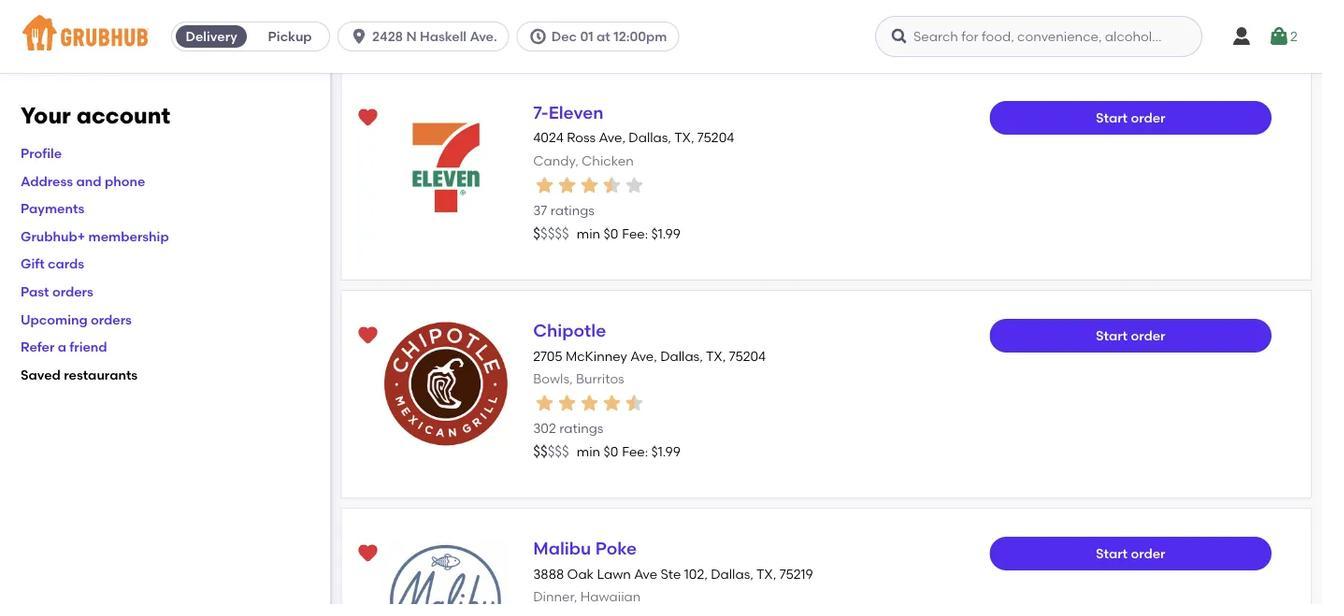Task type: describe. For each thing, give the bounding box(es) containing it.
gift cards link
[[21, 256, 84, 272]]

ross
[[567, 130, 596, 146]]

2428
[[372, 29, 403, 44]]

$
[[533, 225, 541, 242]]

pickup button
[[251, 22, 329, 51]]

start for 2705
[[1096, 328, 1128, 344]]

$$$$$ for eleven
[[533, 225, 569, 242]]

fee: for eleven
[[622, 226, 648, 242]]

dec 01 at 12:00pm button
[[517, 22, 687, 51]]

and
[[76, 173, 102, 189]]

3 start from the top
[[1096, 546, 1128, 562]]

7-eleven 4024 ross ave, dallas, tx, 75204 candy, chicken
[[533, 102, 735, 168]]

refer a friend
[[21, 339, 107, 355]]

dallas, inside the 7-eleven 4024 ross ave, dallas, tx, 75204 candy, chicken
[[629, 130, 672, 146]]

3 start order from the top
[[1096, 546, 1166, 562]]

eleven
[[549, 102, 604, 123]]

37 ratings
[[533, 203, 595, 218]]

malibu poke 3888 oak lawn ave ste 102, dallas, tx, 75219 dinner, hawaiian
[[533, 539, 814, 604]]

302
[[533, 421, 556, 437]]

dec 01 at 12:00pm
[[552, 29, 667, 44]]

order for eleven
[[1131, 110, 1166, 126]]

upcoming orders
[[21, 311, 132, 327]]

grubhub+ membership link
[[21, 228, 169, 244]]

3 order from the top
[[1131, 546, 1166, 562]]

start for eleven
[[1096, 110, 1128, 126]]

gift
[[21, 256, 45, 272]]

at
[[597, 29, 611, 44]]

svg image inside 2 button
[[1269, 25, 1291, 48]]

4024
[[533, 130, 564, 146]]

to
[[1177, 537, 1190, 553]]

min $0 fee: $1.99 for eleven
[[577, 226, 681, 242]]

$$
[[533, 443, 548, 460]]

saved restaurant image for 7-eleven
[[357, 107, 379, 129]]

address
[[21, 173, 73, 189]]

$0 for 2705
[[604, 444, 619, 460]]

lawn
[[597, 566, 631, 582]]

your
[[21, 102, 71, 129]]

chipotle
[[533, 320, 606, 341]]

dec
[[552, 29, 577, 44]]

haskell
[[420, 29, 467, 44]]

refer a friend link
[[21, 339, 107, 355]]

grubhub+
[[21, 228, 85, 244]]

checkout
[[1194, 537, 1256, 553]]

burritos
[[576, 370, 625, 386]]

2
[[1291, 28, 1298, 44]]

orders for upcoming orders
[[91, 311, 132, 327]]

your account
[[21, 102, 170, 129]]

2705
[[533, 348, 563, 364]]

delivery button
[[172, 22, 251, 51]]

saved
[[21, 367, 61, 383]]

pickup
[[268, 29, 312, 44]]

start order for 2705
[[1096, 328, 1166, 344]]

main navigation navigation
[[0, 0, 1323, 73]]

upcoming
[[21, 311, 88, 327]]

mckinney
[[566, 348, 628, 364]]

7-eleven link
[[533, 102, 604, 123]]

address and phone link
[[21, 173, 145, 189]]

saved restaurant image for chipotle
[[357, 325, 379, 347]]

Search for food, convenience, alcohol... search field
[[876, 16, 1203, 57]]

75204 inside 'chipotle 2705 mckinney ave, dallas, tx, 75204 bowls, burritos'
[[729, 348, 766, 364]]

min for 2705
[[577, 444, 601, 460]]

refer
[[21, 339, 55, 355]]

chicken
[[582, 152, 634, 168]]

$0 for eleven
[[604, 226, 619, 242]]

2428 n haskell ave. button
[[338, 22, 517, 51]]

hawaiian
[[581, 589, 641, 604]]

payments link
[[21, 201, 84, 216]]

profile
[[21, 145, 62, 161]]

delivery
[[186, 29, 237, 44]]

grubhub+ membership
[[21, 228, 169, 244]]

3 start order button from the top
[[990, 537, 1272, 571]]

start order for eleven
[[1096, 110, 1166, 126]]



Task type: locate. For each thing, give the bounding box(es) containing it.
tx, inside 'malibu poke 3888 oak lawn ave ste 102, dallas, tx, 75219 dinner, hawaiian'
[[757, 566, 777, 582]]

1 vertical spatial tx,
[[706, 348, 726, 364]]

0 vertical spatial start order
[[1096, 110, 1166, 126]]

ave.
[[470, 29, 497, 44]]

saved restaurant button
[[351, 101, 385, 135], [351, 319, 385, 353], [351, 537, 385, 571]]

0 vertical spatial saved restaurant button
[[351, 101, 385, 135]]

tx, inside the 7-eleven 4024 ross ave, dallas, tx, 75204 candy, chicken
[[675, 130, 695, 146]]

0 vertical spatial ave,
[[599, 130, 626, 146]]

1 vertical spatial order
[[1131, 328, 1166, 344]]

start order button for eleven
[[990, 101, 1272, 135]]

order for 2705
[[1131, 328, 1166, 344]]

start
[[1096, 110, 1128, 126], [1096, 328, 1128, 344], [1096, 546, 1128, 562]]

2 order from the top
[[1131, 328, 1166, 344]]

$0
[[604, 226, 619, 242], [604, 444, 619, 460]]

ave, right the mckinney
[[631, 348, 657, 364]]

2 $$$$$ from the top
[[533, 443, 569, 460]]

ave, inside 'chipotle 2705 mckinney ave, dallas, tx, 75204 bowls, burritos'
[[631, 348, 657, 364]]

star icon image
[[533, 174, 556, 196], [556, 174, 578, 196], [578, 174, 601, 196], [601, 174, 623, 196], [601, 174, 623, 196], [623, 174, 646, 196], [533, 392, 556, 414], [556, 392, 578, 414], [578, 392, 601, 414], [601, 392, 623, 414], [623, 392, 646, 414], [623, 392, 646, 414]]

min down 37 ratings
[[577, 226, 601, 242]]

0 vertical spatial orders
[[52, 284, 93, 300]]

fee: down chicken
[[622, 226, 648, 242]]

12:00pm
[[614, 29, 667, 44]]

svg image
[[350, 27, 369, 46]]

0 vertical spatial ratings
[[551, 203, 595, 218]]

chipotle logo image
[[381, 319, 511, 449]]

fee: down the burritos
[[622, 444, 648, 460]]

1 saved restaurant button from the top
[[351, 101, 385, 135]]

0 vertical spatial $0
[[604, 226, 619, 242]]

0 horizontal spatial tx,
[[675, 130, 695, 146]]

0 vertical spatial fee:
[[622, 226, 648, 242]]

3888
[[533, 566, 564, 582]]

$$$$$ down 37
[[533, 225, 569, 242]]

1 vertical spatial dallas,
[[661, 348, 703, 364]]

membership
[[88, 228, 169, 244]]

$0 down chicken
[[604, 226, 619, 242]]

bowls,
[[533, 370, 573, 386]]

ratings for eleven
[[551, 203, 595, 218]]

0 vertical spatial dallas,
[[629, 130, 672, 146]]

min $0 fee: $1.99 for 2705
[[577, 444, 681, 460]]

1 start from the top
[[1096, 110, 1128, 126]]

ratings
[[551, 203, 595, 218], [560, 421, 604, 437]]

upcoming orders link
[[21, 311, 132, 327]]

svg image
[[1231, 25, 1254, 48], [1269, 25, 1291, 48], [529, 27, 548, 46], [891, 27, 909, 46]]

$$$$$
[[533, 225, 569, 242], [533, 443, 569, 460]]

malibu poke link
[[533, 539, 637, 559]]

orders for past orders
[[52, 284, 93, 300]]

1 min $0 fee: $1.99 from the top
[[577, 226, 681, 242]]

2 $0 from the top
[[604, 444, 619, 460]]

saved restaurant image
[[357, 543, 379, 565]]

0 vertical spatial start order button
[[990, 101, 1272, 135]]

tx,
[[675, 130, 695, 146], [706, 348, 726, 364], [757, 566, 777, 582]]

2 vertical spatial start order
[[1096, 546, 1166, 562]]

1 $0 from the top
[[604, 226, 619, 242]]

orders up friend
[[91, 311, 132, 327]]

saved restaurants
[[21, 367, 138, 383]]

2 start order from the top
[[1096, 328, 1166, 344]]

1 vertical spatial saved restaurant button
[[351, 319, 385, 353]]

1 vertical spatial fee:
[[622, 444, 648, 460]]

fee: for 2705
[[622, 444, 648, 460]]

past orders link
[[21, 284, 93, 300]]

address and phone
[[21, 173, 145, 189]]

oak
[[567, 566, 594, 582]]

$$$$$ for 2705
[[533, 443, 569, 460]]

75204 inside the 7-eleven 4024 ross ave, dallas, tx, 75204 candy, chicken
[[698, 130, 735, 146]]

1 vertical spatial 75204
[[729, 348, 766, 364]]

chipotle link
[[533, 320, 606, 341]]

dallas, up chicken
[[629, 130, 672, 146]]

min for eleven
[[577, 226, 601, 242]]

ave,
[[599, 130, 626, 146], [631, 348, 657, 364]]

dallas,
[[629, 130, 672, 146], [661, 348, 703, 364], [711, 566, 754, 582]]

restaurants
[[64, 367, 138, 383]]

1 $$$$$ from the top
[[533, 225, 569, 242]]

0 vertical spatial saved restaurant image
[[357, 107, 379, 129]]

$0 right $$
[[604, 444, 619, 460]]

1 min from the top
[[577, 226, 601, 242]]

1 vertical spatial ave,
[[631, 348, 657, 364]]

1 vertical spatial ratings
[[560, 421, 604, 437]]

ratings right 37
[[551, 203, 595, 218]]

past
[[21, 284, 49, 300]]

2 saved restaurant image from the top
[[357, 325, 379, 347]]

min down 302 ratings
[[577, 444, 601, 460]]

2 vertical spatial order
[[1131, 546, 1166, 562]]

2 fee: from the top
[[622, 444, 648, 460]]

0 vertical spatial min $0 fee: $1.99
[[577, 226, 681, 242]]

dallas, right the mckinney
[[661, 348, 703, 364]]

1 start order button from the top
[[990, 101, 1272, 135]]

saved restaurant image down svg icon
[[357, 107, 379, 129]]

min $0 fee: $1.99
[[577, 226, 681, 242], [577, 444, 681, 460]]

1 vertical spatial min $0 fee: $1.99
[[577, 444, 681, 460]]

saved restaurant button for chipotle
[[351, 319, 385, 353]]

0 vertical spatial $1.99
[[652, 226, 681, 242]]

fee:
[[622, 226, 648, 242], [622, 444, 648, 460]]

chipotle 2705 mckinney ave, dallas, tx, 75204 bowls, burritos
[[533, 320, 766, 386]]

2428 n haskell ave.
[[372, 29, 497, 44]]

0 vertical spatial order
[[1131, 110, 1166, 126]]

ste
[[661, 566, 681, 582]]

ave, inside the 7-eleven 4024 ross ave, dallas, tx, 75204 candy, chicken
[[599, 130, 626, 146]]

orders up 'upcoming orders'
[[52, 284, 93, 300]]

0 vertical spatial tx,
[[675, 130, 695, 146]]

37
[[533, 203, 548, 218]]

102,
[[685, 566, 708, 582]]

malibu
[[533, 539, 591, 559]]

2 vertical spatial start
[[1096, 546, 1128, 562]]

dallas, inside 'chipotle 2705 mckinney ave, dallas, tx, 75204 bowls, burritos'
[[661, 348, 703, 364]]

2 vertical spatial saved restaurant button
[[351, 537, 385, 571]]

2 vertical spatial tx,
[[757, 566, 777, 582]]

$$$$$ down 302
[[533, 443, 569, 460]]

cards
[[48, 256, 84, 272]]

start order button for 2705
[[990, 319, 1272, 353]]

0 vertical spatial start
[[1096, 110, 1128, 126]]

start order button
[[990, 101, 1272, 135], [990, 319, 1272, 353], [990, 537, 1272, 571]]

dallas, right 102,
[[711, 566, 754, 582]]

2 start from the top
[[1096, 328, 1128, 344]]

min $0 fee: $1.99 down 302 ratings
[[577, 444, 681, 460]]

ave, up chicken
[[599, 130, 626, 146]]

2 button
[[1269, 20, 1298, 53]]

1 $1.99 from the top
[[652, 226, 681, 242]]

2 min $0 fee: $1.99 from the top
[[577, 444, 681, 460]]

saved restaurant image left chipotle logo
[[357, 325, 379, 347]]

1 vertical spatial $$$$$
[[533, 443, 569, 460]]

n
[[406, 29, 417, 44]]

min
[[577, 226, 601, 242], [577, 444, 601, 460]]

malibu poke logo image
[[381, 537, 511, 605]]

payments
[[21, 201, 84, 216]]

1 vertical spatial start order button
[[990, 319, 1272, 353]]

min $0 fee: $1.99 down 37 ratings
[[577, 226, 681, 242]]

friend
[[70, 339, 107, 355]]

start order
[[1096, 110, 1166, 126], [1096, 328, 1166, 344], [1096, 546, 1166, 562]]

1 vertical spatial $0
[[604, 444, 619, 460]]

proceed to checkout
[[1120, 537, 1256, 553]]

3 saved restaurant button from the top
[[351, 537, 385, 571]]

75219
[[780, 566, 814, 582]]

$1.99 for chipotle
[[652, 444, 681, 460]]

tx, inside 'chipotle 2705 mckinney ave, dallas, tx, 75204 bowls, burritos'
[[706, 348, 726, 364]]

$1.99 for 7-eleven
[[652, 226, 681, 242]]

gift cards
[[21, 256, 84, 272]]

proceed to checkout button
[[1063, 529, 1313, 562]]

01
[[580, 29, 594, 44]]

0 vertical spatial 75204
[[698, 130, 735, 146]]

1 vertical spatial start
[[1096, 328, 1128, 344]]

0 vertical spatial $$$$$
[[533, 225, 569, 242]]

2 vertical spatial start order button
[[990, 537, 1272, 571]]

ratings right 302
[[560, 421, 604, 437]]

1 start order from the top
[[1096, 110, 1166, 126]]

1 fee: from the top
[[622, 226, 648, 242]]

2 start order button from the top
[[990, 319, 1272, 353]]

75204
[[698, 130, 735, 146], [729, 348, 766, 364]]

proceed
[[1120, 537, 1174, 553]]

saved restaurant button for 7-
[[351, 101, 385, 135]]

dallas, inside 'malibu poke 3888 oak lawn ave ste 102, dallas, tx, 75219 dinner, hawaiian'
[[711, 566, 754, 582]]

7-
[[533, 102, 549, 123]]

orders
[[52, 284, 93, 300], [91, 311, 132, 327]]

phone
[[105, 173, 145, 189]]

0 horizontal spatial ave,
[[599, 130, 626, 146]]

candy,
[[533, 152, 579, 168]]

2 saved restaurant button from the top
[[351, 319, 385, 353]]

1 vertical spatial start order
[[1096, 328, 1166, 344]]

302 ratings
[[533, 421, 604, 437]]

1 horizontal spatial ave,
[[631, 348, 657, 364]]

dinner,
[[533, 589, 578, 604]]

account
[[76, 102, 170, 129]]

poke
[[596, 539, 637, 559]]

1 saved restaurant image from the top
[[357, 107, 379, 129]]

2 vertical spatial dallas,
[[711, 566, 754, 582]]

saved restaurant image
[[357, 107, 379, 129], [357, 325, 379, 347]]

a
[[58, 339, 66, 355]]

profile link
[[21, 145, 62, 161]]

1 horizontal spatial tx,
[[706, 348, 726, 364]]

2 min from the top
[[577, 444, 601, 460]]

1 vertical spatial orders
[[91, 311, 132, 327]]

2 $1.99 from the top
[[652, 444, 681, 460]]

1 vertical spatial $1.99
[[652, 444, 681, 460]]

saved restaurants link
[[21, 367, 138, 383]]

past orders
[[21, 284, 93, 300]]

ratings for 2705
[[560, 421, 604, 437]]

0 vertical spatial min
[[577, 226, 601, 242]]

$1.99
[[652, 226, 681, 242], [652, 444, 681, 460]]

1 vertical spatial min
[[577, 444, 601, 460]]

1 order from the top
[[1131, 110, 1166, 126]]

1 vertical spatial saved restaurant image
[[357, 325, 379, 347]]

7-eleven logo image
[[381, 101, 511, 231]]

2 horizontal spatial tx,
[[757, 566, 777, 582]]

svg image inside the dec 01 at 12:00pm button
[[529, 27, 548, 46]]

ave
[[634, 566, 658, 582]]



Task type: vqa. For each thing, say whether or not it's contained in the screenshot.
MOVE
no



